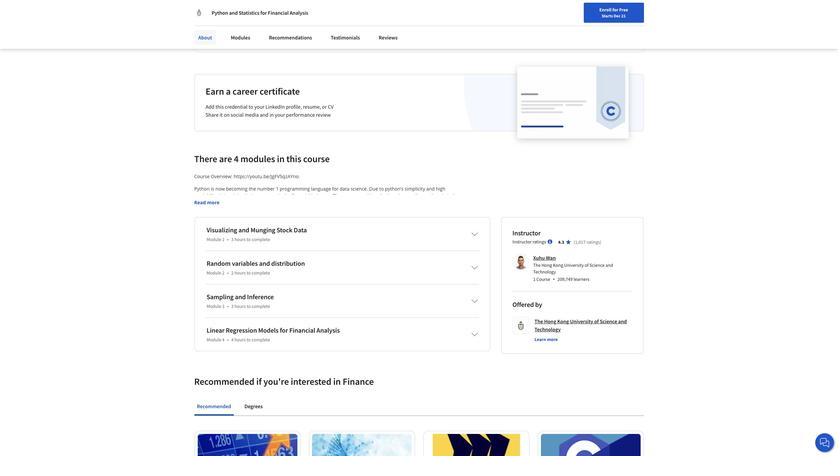 Task type: vqa. For each thing, say whether or not it's contained in the screenshot.
the more for Learn more about Coursera for Business
yes



Task type: describe. For each thing, give the bounding box(es) containing it.
programming
[[280, 186, 310, 192]]

python for python is now becoming the number 1 programming language for data science. due to python's simplicity and high readability, it is gaining its importance in the financial industry.  the course combines both python coding and statistical concepts and applies into analyzing financial data, such as stock data. by the end of the course, you can achieve the following using python: - import, pre-process, save and visualize financial data into pandas dataframe - manipulate the existing financial data by generating new variables using multiple columns - recall and apply the important statistical concepts (random variable, frequency, distribution, population and sample, confidence interval, linear regression, etc. ) into financial contexts - build a trading model using multiple linear regression model - evaluate the performance of the trading model using different investment indicators jupyter notebook environment is configured in the course platform for practicing python coding without installing any client applications.
[[194, 186, 210, 192]]

1 horizontal spatial coding
[[409, 193, 424, 199]]

xuhu
[[534, 255, 545, 261]]

recommended for recommended
[[197, 403, 231, 410]]

python and statistics for financial analysis
[[212, 9, 308, 16]]

generating
[[286, 242, 310, 248]]

career
[[663, 21, 675, 27]]

• inside visualizing and munging stock data module 1 • 3 hours to complete
[[227, 237, 229, 243]]

testimonials link
[[327, 30, 364, 45]]

python for python and statistics for financial analysis
[[212, 9, 228, 16]]

• inside the linear regression models for financial analysis module 4 • 4 hours to complete
[[227, 337, 229, 343]]

in left finance
[[333, 376, 341, 388]]

in right configured
[[293, 305, 297, 312]]

the left course,
[[225, 214, 232, 220]]

the left existing
[[223, 242, 230, 248]]

visualize
[[263, 228, 282, 234]]

for right statistics
[[261, 9, 267, 16]]

course,
[[233, 214, 249, 220]]

coursera career certificate image
[[518, 67, 629, 138]]

instructor for instructor
[[513, 229, 541, 237]]

using down regression
[[301, 291, 313, 298]]

import,
[[197, 228, 213, 234]]

regression
[[226, 326, 257, 335]]

offered
[[513, 301, 534, 309]]

environment
[[234, 305, 262, 312]]

0 horizontal spatial linear
[[238, 263, 251, 269]]

https://youtu.be/jgfv5qzayno
[[234, 173, 299, 180]]

distribution
[[271, 259, 305, 268]]

modules
[[231, 34, 250, 41]]

frequency,
[[348, 256, 371, 262]]

financial up data,
[[292, 193, 310, 199]]

read more button
[[194, 199, 220, 206]]

2 horizontal spatial model
[[315, 277, 329, 283]]

0 vertical spatial python
[[392, 193, 408, 199]]

to inside python is now becoming the number 1 programming language for data science. due to python's simplicity and high readability, it is gaining its importance in the financial industry.  the course combines both python coding and statistical concepts and applies into analyzing financial data, such as stock data. by the end of the course, you can achieve the following using python: - import, pre-process, save and visualize financial data into pandas dataframe - manipulate the existing financial data by generating new variables using multiple columns - recall and apply the important statistical concepts (random variable, frequency, distribution, population and sample, confidence interval, linear regression, etc. ) into financial contexts - build a trading model using multiple linear regression model - evaluate the performance of the trading model using different investment indicators jupyter notebook environment is configured in the course platform for practicing python coding without installing any client applications.
[[380, 186, 384, 192]]

visualizing and munging stock data module 1 • 3 hours to complete
[[207, 226, 307, 243]]

such
[[305, 200, 315, 206]]

3 inside visualizing and munging stock data module 1 • 3 hours to complete
[[231, 237, 234, 243]]

1 for now
[[276, 186, 279, 192]]

see
[[205, 3, 220, 15]]

a inside python is now becoming the number 1 programming language for data science. due to python's simplicity and high readability, it is gaining its importance in the financial industry.  the course combines both python coding and statistical concepts and applies into analyzing financial data, such as stock data. by the end of the course, you can achieve the following using python: - import, pre-process, save and visualize financial data into pandas dataframe - manipulate the existing financial data by generating new variables using multiple columns - recall and apply the important statistical concepts (random variable, frequency, distribution, population and sample, confidence interval, linear regression, etc. ) into financial contexts - build a trading model using multiple linear regression model - evaluate the performance of the trading model using different investment indicators jupyter notebook environment is configured in the course platform for practicing python coding without installing any client applications.
[[209, 277, 212, 283]]

without
[[405, 305, 422, 312]]

there
[[194, 153, 217, 165]]

linkedin
[[266, 103, 285, 110]]

coursera
[[248, 34, 269, 41]]

2 horizontal spatial your
[[643, 21, 652, 27]]

4 down linear
[[222, 337, 225, 343]]

2 2 from the left
[[231, 270, 234, 276]]

technology inside xuhu wan the hong kong university of science and technology 1 course • 209,749 learners
[[534, 269, 556, 275]]

1 vertical spatial course
[[342, 193, 357, 199]]

1 horizontal spatial model
[[286, 291, 300, 298]]

0 vertical spatial data
[[340, 186, 350, 192]]

xuhu wan image
[[514, 255, 529, 270]]

to inside add this credential to your linkedin profile, resume, or cv share it on social media and in your performance review
[[249, 103, 253, 110]]

1,017
[[576, 239, 586, 245]]

can
[[259, 214, 267, 220]]

0 horizontal spatial concepts
[[194, 200, 214, 206]]

2 horizontal spatial is
[[263, 305, 267, 312]]

applications.
[[207, 312, 235, 319]]

installing
[[423, 305, 443, 312]]

1 horizontal spatial statistical
[[434, 193, 455, 199]]

the inside the hong kong university of science and technology
[[535, 318, 544, 325]]

0 horizontal spatial trading
[[213, 277, 229, 283]]

add
[[206, 103, 215, 110]]

population
[[400, 256, 423, 262]]

module inside random variables and distribution module 2 • 2 hours to complete
[[207, 270, 221, 276]]

variable,
[[328, 256, 346, 262]]

manipulate
[[197, 242, 222, 248]]

about link
[[194, 30, 216, 45]]

free
[[620, 7, 629, 13]]

using down random variables and distribution module 2 • 2 hours to complete
[[245, 277, 257, 283]]

1 vertical spatial linear
[[277, 277, 290, 283]]

1 for munging
[[222, 237, 225, 243]]

1 vertical spatial is
[[224, 193, 227, 199]]

1 vertical spatial concepts
[[287, 256, 307, 262]]

financial for statistics
[[268, 9, 289, 16]]

industry.
[[311, 193, 331, 199]]

4.3
[[559, 239, 565, 245]]

stock
[[277, 226, 293, 234]]

any
[[444, 305, 452, 312]]

recall
[[197, 256, 210, 262]]

0 horizontal spatial ratings
[[533, 239, 546, 245]]

1 horizontal spatial your
[[275, 111, 285, 118]]

module inside the linear regression models for financial analysis module 4 • 4 hours to complete
[[207, 337, 221, 343]]

mastering
[[371, 3, 412, 15]]

hong inside the hong kong university of science and technology
[[545, 318, 557, 325]]

the down the programming
[[284, 193, 291, 199]]

to inside visualizing and munging stock data module 1 • 3 hours to complete
[[247, 237, 251, 243]]

the right evaluate in the left bottom of the page
[[217, 291, 224, 298]]

3 - from the top
[[194, 256, 196, 262]]

learn more about coursera for business link
[[205, 34, 298, 41]]

the inside xuhu wan the hong kong university of science and technology 1 course • 209,749 learners
[[534, 262, 541, 268]]

in up https://youtu.be/jgfv5qzayno
[[277, 153, 285, 165]]

and inside visualizing and munging stock data module 1 • 3 hours to complete
[[239, 226, 250, 234]]

learn for learn more about coursera for business
[[205, 34, 219, 41]]

) inside python is now becoming the number 1 programming language for data science. due to python's simplicity and high readability, it is gaining its importance in the financial industry.  the course combines both python coding and statistical concepts and applies into analyzing financial data, such as stock data. by the end of the course, you can achieve the following using python: - import, pre-process, save and visualize financial data into pandas dataframe - manipulate the existing financial data by generating new variables using multiple columns - recall and apply the important statistical concepts (random variable, frequency, distribution, population and sample, confidence interval, linear regression, etc. ) into financial contexts - build a trading model using multiple linear regression model - evaluate the performance of the trading model using different investment indicators jupyter notebook environment is configured in the course platform for practicing python coding without installing any client applications.
[[286, 263, 288, 269]]

1 inside xuhu wan the hong kong university of science and technology 1 course • 209,749 learners
[[534, 276, 536, 282]]

important
[[242, 256, 264, 262]]

business
[[278, 34, 298, 41]]

1 vertical spatial python
[[373, 305, 388, 312]]

read more
[[194, 199, 220, 206]]

about
[[198, 34, 212, 41]]

modules
[[241, 153, 275, 165]]

0 horizontal spatial model
[[230, 277, 244, 283]]

2 - from the top
[[194, 242, 196, 248]]

resume,
[[303, 103, 321, 110]]

science.
[[351, 186, 368, 192]]

recommended for recommended if you're interested in finance
[[194, 376, 255, 388]]

technology inside the hong kong university of science and technology
[[535, 326, 561, 333]]

hours inside the linear regression models for financial analysis module 4 • 4 hours to complete
[[235, 337, 246, 343]]

variables inside python is now becoming the number 1 programming language for data science. due to python's simplicity and high readability, it is gaining its importance in the financial industry.  the course combines both python coding and statistical concepts and applies into analyzing financial data, such as stock data. by the end of the course, you can achieve the following using python: - import, pre-process, save and visualize financial data into pandas dataframe - manipulate the existing financial data by generating new variables using multiple columns - recall and apply the important statistical concepts (random variable, frequency, distribution, population and sample, confidence interval, linear regression, etc. ) into financial contexts - build a trading model using multiple linear regression model - evaluate the performance of the trading model using different investment indicators jupyter notebook environment is configured in the course platform for practicing python coding without installing any client applications.
[[321, 242, 341, 248]]

etc.
[[277, 263, 285, 269]]

high
[[436, 186, 446, 192]]

1 horizontal spatial a
[[226, 85, 231, 97]]

learn for learn more
[[535, 337, 547, 343]]

0 horizontal spatial statistical
[[265, 256, 286, 262]]

you
[[250, 214, 258, 220]]

build
[[197, 277, 208, 283]]

and inside random variables and distribution module 2 • 2 hours to complete
[[259, 259, 270, 268]]

0 horizontal spatial into
[[242, 200, 250, 206]]

applies
[[225, 200, 240, 206]]

investment
[[334, 291, 358, 298]]

xuhu wan link
[[534, 255, 556, 261]]

university inside xuhu wan the hong kong university of science and technology 1 course • 209,749 learners
[[565, 262, 584, 268]]

models
[[258, 326, 279, 335]]

financial for models
[[290, 326, 315, 335]]

statistics
[[239, 9, 260, 16]]

interested
[[291, 376, 332, 388]]

5 - from the top
[[194, 291, 196, 298]]

module inside sampling and inference module 3 • 3 hours to complete
[[207, 304, 221, 310]]

hong inside xuhu wan the hong kong university of science and technology 1 course • 209,749 learners
[[542, 262, 552, 268]]

the hong kong university of science and technology link
[[535, 318, 633, 334]]

starts
[[602, 13, 613, 18]]

course inside xuhu wan the hong kong university of science and technology 1 course • 209,749 learners
[[537, 276, 551, 282]]

• inside random variables and distribution module 2 • 2 hours to complete
[[227, 270, 229, 276]]

review
[[316, 111, 331, 118]]

distribution,
[[372, 256, 398, 262]]

0 vertical spatial is
[[211, 186, 214, 192]]

learn more
[[535, 337, 558, 343]]

0 vertical spatial course
[[303, 153, 330, 165]]

to inside the linear regression models for financial analysis module 4 • 4 hours to complete
[[247, 337, 251, 343]]

complete inside visualizing and munging stock data module 1 • 3 hours to complete
[[252, 237, 270, 243]]

the right 'achieve'
[[286, 214, 293, 220]]

you're
[[264, 376, 289, 388]]

using down as
[[315, 214, 327, 220]]

notebook
[[211, 305, 233, 312]]

random variables and distribution module 2 • 2 hours to complete
[[207, 259, 305, 276]]

inference
[[247, 293, 274, 301]]

there are 4 modules in this course
[[194, 153, 330, 165]]

columns
[[374, 242, 393, 248]]

find your new career
[[633, 21, 675, 27]]

indicators
[[360, 291, 381, 298]]

0 vertical spatial )
[[600, 239, 602, 245]]

coursera enterprise logos image
[[495, 8, 629, 36]]

1 vertical spatial data
[[302, 228, 312, 234]]

the up its
[[249, 186, 256, 192]]

course overview: https://youtu.be/jgfv5qzayno
[[194, 173, 299, 180]]

for right platform
[[343, 305, 349, 312]]

1 2 from the left
[[222, 270, 225, 276]]

of inside xuhu wan the hong kong university of science and technology 1 course • 209,749 learners
[[585, 262, 589, 268]]

testimonials
[[331, 34, 360, 41]]

modules link
[[227, 30, 254, 45]]

complete inside sampling and inference module 3 • 3 hours to complete
[[252, 304, 270, 310]]

visualizing
[[207, 226, 237, 234]]

python:
[[328, 214, 345, 220]]

1 vertical spatial coding
[[389, 305, 404, 312]]

the right the by
[[201, 214, 208, 220]]

financial up important
[[249, 242, 268, 248]]

kong inside xuhu wan the hong kong university of science and technology 1 course • 209,749 learners
[[553, 262, 564, 268]]

(random
[[308, 256, 327, 262]]

python's
[[385, 186, 404, 192]]

interval,
[[220, 263, 237, 269]]

module inside visualizing and munging stock data module 1 • 3 hours to complete
[[207, 237, 221, 243]]

sampling
[[207, 293, 234, 301]]



Task type: locate. For each thing, give the bounding box(es) containing it.
module down confidence at the left of page
[[207, 270, 221, 276]]

4 complete from the top
[[252, 337, 270, 343]]

analyzing
[[251, 200, 272, 206]]

pandas
[[323, 228, 339, 234]]

1 vertical spatial 1
[[222, 237, 225, 243]]

0 vertical spatial variables
[[321, 242, 341, 248]]

course down xuhu wan link
[[537, 276, 551, 282]]

performance inside add this credential to your linkedin profile, resume, or cv share it on social media and in your performance review
[[286, 111, 315, 118]]

and inside add this credential to your linkedin profile, resume, or cv share it on social media and in your performance review
[[260, 111, 269, 118]]

1 horizontal spatial this
[[287, 153, 302, 165]]

1 vertical spatial learn
[[535, 337, 547, 343]]

concepts
[[194, 200, 214, 206], [287, 256, 307, 262]]

1 horizontal spatial concepts
[[287, 256, 307, 262]]

0 vertical spatial the
[[333, 193, 341, 199]]

1 horizontal spatial is
[[224, 193, 227, 199]]

statistical up etc.
[[265, 256, 286, 262]]

- left build
[[194, 277, 196, 283]]

for inside the linear regression models for financial analysis module 4 • 4 hours to complete
[[280, 326, 288, 335]]

0 horizontal spatial python
[[373, 305, 388, 312]]

4 up course overview: https://youtu.be/jgfv5qzayno
[[234, 153, 239, 165]]

data down visualize
[[269, 242, 279, 248]]

more
[[220, 34, 232, 41], [207, 199, 220, 206], [547, 337, 558, 343]]

variables inside random variables and distribution module 2 • 2 hours to complete
[[232, 259, 258, 268]]

1 vertical spatial )
[[286, 263, 288, 269]]

media
[[245, 111, 259, 118]]

1 vertical spatial statistical
[[265, 256, 286, 262]]

the right configured
[[298, 305, 305, 312]]

and
[[229, 9, 238, 16], [260, 111, 269, 118], [427, 186, 435, 192], [425, 193, 433, 199], [215, 200, 224, 206], [239, 226, 250, 234], [254, 228, 262, 234], [211, 256, 219, 262], [425, 256, 433, 262], [259, 259, 270, 268], [606, 262, 614, 268], [235, 293, 246, 301], [619, 318, 627, 325]]

1 horizontal spatial course
[[537, 276, 551, 282]]

more left about
[[220, 34, 232, 41]]

0 horizontal spatial python
[[194, 186, 210, 192]]

1 complete from the top
[[252, 237, 270, 243]]

science
[[590, 262, 605, 268], [600, 318, 618, 325]]

2 hours from the top
[[235, 270, 246, 276]]

becoming
[[226, 186, 248, 192]]

- left the recall
[[194, 256, 196, 262]]

4 - from the top
[[194, 277, 196, 283]]

1 vertical spatial analysis
[[317, 326, 340, 335]]

performance down profile,
[[286, 111, 315, 118]]

1
[[276, 186, 279, 192], [222, 237, 225, 243], [534, 276, 536, 282]]

data left science.
[[340, 186, 350, 192]]

to up 'media'
[[249, 103, 253, 110]]

readability,
[[194, 193, 219, 199]]

course down the there
[[194, 173, 210, 180]]

2 vertical spatial course
[[306, 305, 321, 312]]

regression,
[[252, 263, 276, 269]]

chat with us image
[[820, 438, 831, 449]]

0 vertical spatial into
[[242, 200, 250, 206]]

is down the inference
[[263, 305, 267, 312]]

3 complete from the top
[[252, 304, 270, 310]]

• inside xuhu wan the hong kong university of science and technology 1 course • 209,749 learners
[[553, 276, 555, 283]]

1 down xuhu
[[534, 276, 536, 282]]

demand
[[216, 15, 249, 27]]

university inside the hong kong university of science and technology
[[570, 318, 594, 325]]

1 vertical spatial it
[[220, 193, 223, 199]]

1 vertical spatial trading
[[269, 291, 285, 298]]

0 horizontal spatial variables
[[232, 259, 258, 268]]

2
[[222, 270, 225, 276], [231, 270, 234, 276]]

the hong kong university of science and technology image
[[194, 8, 204, 17]]

hours inside visualizing and munging stock data module 1 • 3 hours to complete
[[235, 237, 246, 243]]

find your new career link
[[630, 20, 679, 28]]

course down different
[[306, 305, 321, 312]]

0 horizontal spatial your
[[254, 103, 265, 110]]

0 horizontal spatial multiple
[[258, 277, 276, 283]]

enroll for free starts dec 21
[[600, 7, 629, 18]]

2 vertical spatial is
[[263, 305, 267, 312]]

1 horizontal spatial variables
[[321, 242, 341, 248]]

module up the applications.
[[207, 304, 221, 310]]

course up data.
[[342, 193, 357, 199]]

a right earn
[[226, 85, 231, 97]]

this inside add this credential to your linkedin profile, resume, or cv share it on social media and in your performance review
[[216, 103, 224, 110]]

1 vertical spatial more
[[207, 199, 220, 206]]

recommended if you're interested in finance
[[194, 376, 374, 388]]

4 down regression
[[231, 337, 234, 343]]

to
[[249, 103, 253, 110], [380, 186, 384, 192], [247, 237, 251, 243], [247, 270, 251, 276], [247, 304, 251, 310], [247, 337, 251, 343]]

0 horizontal spatial learn
[[205, 34, 219, 41]]

python right the hong kong university of science and technology icon in the top left of the page
[[212, 9, 228, 16]]

0 vertical spatial performance
[[286, 111, 315, 118]]

financial down (random
[[299, 263, 317, 269]]

complete down the inference
[[252, 304, 270, 310]]

analysis up recommendations
[[290, 9, 308, 16]]

python up readability,
[[194, 186, 210, 192]]

is down now
[[224, 193, 227, 199]]

0 horizontal spatial 1
[[222, 237, 225, 243]]

2 complete from the top
[[252, 270, 270, 276]]

instructor up the xuhu wan image
[[513, 239, 532, 245]]

your down linkedin
[[275, 111, 285, 118]]

your up 'media'
[[254, 103, 265, 110]]

and inside xuhu wan the hong kong university of science and technology 1 course • 209,749 learners
[[606, 262, 614, 268]]

the up learn more button
[[535, 318, 544, 325]]

it inside add this credential to your linkedin profile, resume, or cv share it on social media and in your performance review
[[220, 111, 223, 118]]

0 vertical spatial recommended
[[194, 376, 255, 388]]

1 horizontal spatial 1
[[276, 186, 279, 192]]

this right add
[[216, 103, 224, 110]]

the hong kong university of science and technology
[[535, 318, 627, 333]]

1 vertical spatial technology
[[535, 326, 561, 333]]

• down regression
[[227, 337, 229, 343]]

analysis inside the linear regression models for financial analysis module 4 • 4 hours to complete
[[317, 326, 340, 335]]

1 vertical spatial your
[[254, 103, 265, 110]]

recommended inside recommended button
[[197, 403, 231, 410]]

1 vertical spatial a
[[209, 277, 212, 283]]

1 it from the top
[[220, 111, 223, 118]]

in-
[[205, 15, 216, 27]]

1 inside visualizing and munging stock data module 1 • 3 hours to complete
[[222, 237, 225, 243]]

hours inside sampling and inference module 3 • 3 hours to complete
[[235, 304, 246, 310]]

hours
[[235, 237, 246, 243], [235, 270, 246, 276], [235, 304, 246, 310], [235, 337, 246, 343]]

1 horizontal spatial )
[[600, 239, 602, 245]]

1 vertical spatial into
[[313, 228, 322, 234]]

module down linear
[[207, 337, 221, 343]]

0 horizontal spatial analysis
[[290, 9, 308, 16]]

0 horizontal spatial financial
[[268, 9, 289, 16]]

data.
[[335, 200, 346, 206]]

instructor
[[513, 229, 541, 237], [513, 239, 532, 245]]

python
[[212, 9, 228, 16], [194, 186, 210, 192]]

2 it from the top
[[220, 193, 223, 199]]

by
[[280, 242, 285, 248], [536, 301, 543, 309]]

your right "find"
[[643, 21, 652, 27]]

complete inside random variables and distribution module 2 • 2 hours to complete
[[252, 270, 270, 276]]

1 vertical spatial the
[[534, 262, 541, 268]]

2 vertical spatial the
[[535, 318, 544, 325]]

to inside random variables and distribution module 2 • 2 hours to complete
[[247, 270, 251, 276]]

skills
[[251, 15, 271, 27]]

1 horizontal spatial analysis
[[317, 326, 340, 335]]

it inside python is now becoming the number 1 programming language for data science. due to python's simplicity and high readability, it is gaining its importance in the financial industry.  the course combines both python coding and statistical concepts and applies into analyzing financial data, such as stock data. by the end of the course, you can achieve the following using python: - import, pre-process, save and visualize financial data into pandas dataframe - manipulate the existing financial data by generating new variables using multiple columns - recall and apply the important statistical concepts (random variable, frequency, distribution, population and sample, confidence interval, linear regression, etc. ) into financial contexts - build a trading model using multiple linear regression model - evaluate the performance of the trading model using different investment indicators jupyter notebook environment is configured in the course platform for practicing python coding without installing any client applications.
[[220, 193, 223, 199]]

pre-
[[214, 228, 223, 234]]

as
[[316, 200, 321, 206]]

• inside sampling and inference module 3 • 3 hours to complete
[[227, 304, 229, 310]]

sampling and inference module 3 • 3 hours to complete
[[207, 293, 274, 310]]

companies
[[311, 3, 355, 15]]

more for read more
[[207, 199, 220, 206]]

0 horizontal spatial is
[[211, 186, 214, 192]]

for inside enroll for free starts dec 21
[[613, 7, 619, 13]]

hours down save
[[235, 237, 246, 243]]

and inside sampling and inference module 3 • 3 hours to complete
[[235, 293, 246, 301]]

0 vertical spatial science
[[590, 262, 605, 268]]

1 - from the top
[[194, 228, 196, 234]]

2 module from the top
[[207, 270, 221, 276]]

science inside xuhu wan the hong kong university of science and technology 1 course • 209,749 learners
[[590, 262, 605, 268]]

python inside python is now becoming the number 1 programming language for data science. due to python's simplicity and high readability, it is gaining its importance in the financial industry.  the course combines both python coding and statistical concepts and applies into analyzing financial data, such as stock data. by the end of the course, you can achieve the following using python: - import, pre-process, save and visualize financial data into pandas dataframe - manipulate the existing financial data by generating new variables using multiple columns - recall and apply the important statistical concepts (random variable, frequency, distribution, population and sample, confidence interval, linear regression, etc. ) into financial contexts - build a trading model using multiple linear regression model - evaluate the performance of the trading model using different investment indicators jupyter notebook environment is configured in the course platform for practicing python coding without installing any client applications.
[[194, 186, 210, 192]]

performance inside python is now becoming the number 1 programming language for data science. due to python's simplicity and high readability, it is gaining its importance in the financial industry.  the course combines both python coding and statistical concepts and applies into analyzing financial data, such as stock data. by the end of the course, you can achieve the following using python: - import, pre-process, save and visualize financial data into pandas dataframe - manipulate the existing financial data by generating new variables using multiple columns - recall and apply the important statistical concepts (random variable, frequency, distribution, population and sample, confidence interval, linear regression, etc. ) into financial contexts - build a trading model using multiple linear regression model - evaluate the performance of the trading model using different investment indicators jupyter notebook environment is configured in the course platform for practicing python coding without installing any client applications.
[[225, 291, 254, 298]]

• left 209,749 in the bottom right of the page
[[553, 276, 555, 283]]

0 vertical spatial learn
[[205, 34, 219, 41]]

for up dec
[[613, 7, 619, 13]]

analysis for statistics
[[290, 9, 308, 16]]

to inside sampling and inference module 3 • 3 hours to complete
[[247, 304, 251, 310]]

1 vertical spatial course
[[537, 276, 551, 282]]

earn a career certificate
[[206, 85, 300, 97]]

1 inside python is now becoming the number 1 programming language for data science. due to python's simplicity and high readability, it is gaining its importance in the financial industry.  the course combines both python coding and statistical concepts and applies into analyzing financial data, such as stock data. by the end of the course, you can achieve the following using python: - import, pre-process, save and visualize financial data into pandas dataframe - manipulate the existing financial data by generating new variables using multiple columns - recall and apply the important statistical concepts (random variable, frequency, distribution, population and sample, confidence interval, linear regression, etc. ) into financial contexts - build a trading model using multiple linear regression model - evaluate the performance of the trading model using different investment indicators jupyter notebook environment is configured in the course platform for practicing python coding without installing any client applications.
[[276, 186, 279, 192]]

simplicity
[[405, 186, 425, 192]]

by
[[194, 214, 200, 220]]

jupyter
[[194, 305, 210, 312]]

by down stock
[[280, 242, 285, 248]]

1 module from the top
[[207, 237, 221, 243]]

0 vertical spatial course
[[194, 173, 210, 180]]

complete
[[252, 237, 270, 243], [252, 270, 270, 276], [252, 304, 270, 310], [252, 337, 270, 343]]

instructor for instructor ratings
[[513, 239, 532, 245]]

hong down xuhu wan link
[[542, 262, 552, 268]]

coding left without
[[389, 305, 404, 312]]

1 horizontal spatial python
[[212, 9, 228, 16]]

1 vertical spatial instructor
[[513, 239, 532, 245]]

1 hours from the top
[[235, 237, 246, 243]]

number
[[257, 186, 275, 192]]

1 right number
[[276, 186, 279, 192]]

if
[[256, 376, 262, 388]]

read
[[194, 199, 206, 206]]

into down its
[[242, 200, 250, 206]]

university
[[565, 262, 584, 268], [570, 318, 594, 325]]

the up "environment"
[[261, 291, 268, 298]]

ratings right '1,017'
[[587, 239, 600, 245]]

trading down interval,
[[213, 277, 229, 283]]

1 horizontal spatial 2
[[231, 270, 234, 276]]

1 vertical spatial science
[[600, 318, 618, 325]]

1 vertical spatial multiple
[[258, 277, 276, 283]]

at
[[286, 3, 294, 15]]

• down interval,
[[227, 270, 229, 276]]

0 horizontal spatial this
[[216, 103, 224, 110]]

practicing
[[350, 305, 372, 312]]

hong up the learn more
[[545, 318, 557, 325]]

1 horizontal spatial performance
[[286, 111, 315, 118]]

into left the pandas
[[313, 228, 322, 234]]

learn
[[205, 34, 219, 41], [535, 337, 547, 343]]

1 vertical spatial financial
[[290, 326, 315, 335]]

into right etc.
[[289, 263, 297, 269]]

linear
[[207, 326, 225, 335]]

for right language
[[332, 186, 339, 192]]

None search field
[[95, 18, 256, 31]]

learners
[[574, 276, 590, 282]]

how
[[222, 3, 239, 15]]

1 vertical spatial kong
[[558, 318, 569, 325]]

the up data.
[[333, 193, 341, 199]]

learn inside button
[[535, 337, 547, 343]]

in right importance
[[278, 193, 282, 199]]

financial inside the linear regression models for financial analysis module 4 • 4 hours to complete
[[290, 326, 315, 335]]

new
[[653, 21, 662, 27]]

0 vertical spatial financial
[[268, 9, 289, 16]]

configured
[[268, 305, 292, 312]]

data
[[294, 226, 307, 234]]

209,749
[[558, 276, 573, 282]]

hours down interval,
[[235, 270, 246, 276]]

course up language
[[303, 153, 330, 165]]

recommendations
[[269, 34, 312, 41]]

• up the applications.
[[227, 304, 229, 310]]

0 vertical spatial 1
[[276, 186, 279, 192]]

the right the apply at the bottom of page
[[234, 256, 241, 262]]

1 vertical spatial python
[[194, 186, 210, 192]]

ratings
[[533, 239, 546, 245], [587, 239, 600, 245]]

finance
[[343, 376, 374, 388]]

instructor ratings
[[513, 239, 546, 245]]

and inside the hong kong university of science and technology
[[619, 318, 627, 325]]

is left now
[[211, 186, 214, 192]]

in down linkedin
[[270, 111, 274, 118]]

2 vertical spatial into
[[289, 263, 297, 269]]

2 horizontal spatial into
[[313, 228, 322, 234]]

2 instructor from the top
[[513, 239, 532, 245]]

hours down regression
[[235, 337, 246, 343]]

python is now becoming the number 1 programming language for data science. due to python's simplicity and high readability, it is gaining its importance in the financial industry.  the course combines both python coding and statistical concepts and applies into analyzing financial data, such as stock data. by the end of the course, you can achieve the following using python: - import, pre-process, save and visualize financial data into pandas dataframe - manipulate the existing financial data by generating new variables using multiple columns - recall and apply the important statistical concepts (random variable, frequency, distribution, population and sample, confidence interval, linear regression, etc. ) into financial contexts - build a trading model using multiple linear regression model - evaluate the performance of the trading model using different investment indicators jupyter notebook environment is configured in the course platform for practicing python coding without installing any client applications.
[[194, 186, 456, 319]]

variables down existing
[[232, 259, 258, 268]]

end
[[209, 214, 218, 220]]

technology
[[534, 269, 556, 275], [535, 326, 561, 333]]

1 instructor from the top
[[513, 229, 541, 237]]

0 vertical spatial more
[[220, 34, 232, 41]]

2 vertical spatial data
[[269, 242, 279, 248]]

0 horizontal spatial are
[[219, 153, 232, 165]]

kong down wan
[[553, 262, 564, 268]]

kong inside the hong kong university of science and technology
[[558, 318, 569, 325]]

complete down munging
[[252, 237, 270, 243]]

are left mastering on the top left of the page
[[357, 3, 369, 15]]

for left 'business'
[[270, 34, 277, 41]]

•
[[227, 237, 229, 243], [227, 270, 229, 276], [553, 276, 555, 283], [227, 304, 229, 310], [227, 337, 229, 343]]

new
[[311, 242, 320, 248]]

add this credential to your linkedin profile, resume, or cv share it on social media and in your performance review
[[206, 103, 334, 118]]

0 horizontal spatial )
[[286, 263, 288, 269]]

0 vertical spatial linear
[[238, 263, 251, 269]]

1 horizontal spatial linear
[[277, 277, 290, 283]]

0 vertical spatial are
[[357, 3, 369, 15]]

ratings up xuhu
[[533, 239, 546, 245]]

1 vertical spatial this
[[287, 153, 302, 165]]

0 vertical spatial hong
[[542, 262, 552, 268]]

module
[[207, 237, 221, 243], [207, 270, 221, 276], [207, 304, 221, 310], [207, 337, 221, 343]]

3 hours from the top
[[235, 304, 246, 310]]

instructor up instructor ratings
[[513, 229, 541, 237]]

of inside the hong kong university of science and technology
[[595, 318, 599, 325]]

more for learn more about coursera for business
[[220, 34, 232, 41]]

the down xuhu
[[534, 262, 541, 268]]

1 horizontal spatial are
[[357, 3, 369, 15]]

( 1,017 ratings )
[[574, 239, 602, 245]]

0 horizontal spatial by
[[280, 242, 285, 248]]

• down process,
[[227, 237, 229, 243]]

apply
[[221, 256, 233, 262]]

regression
[[291, 277, 314, 283]]

by inside python is now becoming the number 1 programming language for data science. due to python's simplicity and high readability, it is gaining its importance in the financial industry.  the course combines both python coding and statistical concepts and applies into analyzing financial data, such as stock data. by the end of the course, you can achieve the following using python: - import, pre-process, save and visualize financial data into pandas dataframe - manipulate the existing financial data by generating new variables using multiple columns - recall and apply the important statistical concepts (random variable, frequency, distribution, population and sample, confidence interval, linear regression, etc. ) into financial contexts - build a trading model using multiple linear regression model - evaluate the performance of the trading model using different investment indicators jupyter notebook environment is configured in the course platform for practicing python coding without installing any client applications.
[[280, 242, 285, 248]]

analysis for models
[[317, 326, 340, 335]]

the inside python is now becoming the number 1 programming language for data science. due to python's simplicity and high readability, it is gaining its importance in the financial industry.  the course combines both python coding and statistical concepts and applies into analyzing financial data, such as stock data. by the end of the course, you can achieve the following using python: - import, pre-process, save and visualize financial data into pandas dataframe - manipulate the existing financial data by generating new variables using multiple columns - recall and apply the important statistical concepts (random variable, frequency, distribution, population and sample, confidence interval, linear regression, etc. ) into financial contexts - build a trading model using multiple linear regression model - evaluate the performance of the trading model using different investment indicators jupyter notebook environment is configured in the course platform for practicing python coding without installing any client applications.
[[333, 193, 341, 199]]

data down following
[[302, 228, 312, 234]]

financial
[[292, 193, 310, 199], [273, 200, 291, 206], [283, 228, 301, 234], [249, 242, 268, 248], [299, 263, 317, 269]]

0 horizontal spatial data
[[269, 242, 279, 248]]

are inside see how employees at top companies are mastering in-demand skills
[[357, 3, 369, 15]]

- left import,
[[194, 228, 196, 234]]

0 vertical spatial by
[[280, 242, 285, 248]]

0 vertical spatial university
[[565, 262, 584, 268]]

python down the python's
[[392, 193, 408, 199]]

find
[[633, 21, 642, 27]]

or
[[322, 103, 327, 110]]

3 module from the top
[[207, 304, 221, 310]]

contexts
[[318, 263, 337, 269]]

linear regression models for financial analysis module 4 • 4 hours to complete
[[207, 326, 340, 343]]

financial down configured
[[290, 326, 315, 335]]

science inside the hong kong university of science and technology
[[600, 318, 618, 325]]

existing
[[231, 242, 248, 248]]

python down 'indicators'
[[373, 305, 388, 312]]

hours inside random variables and distribution module 2 • 2 hours to complete
[[235, 270, 246, 276]]

complete inside the linear regression models for financial analysis module 4 • 4 hours to complete
[[252, 337, 270, 343]]

coding
[[409, 193, 424, 199], [389, 305, 404, 312]]

4 hours from the top
[[235, 337, 246, 343]]

social
[[231, 111, 244, 118]]

trading up configured
[[269, 291, 285, 298]]

random
[[207, 259, 231, 268]]

stock
[[322, 200, 334, 206]]

wan
[[546, 255, 556, 261]]

are
[[357, 3, 369, 15], [219, 153, 232, 165]]

) right etc.
[[286, 263, 288, 269]]

more for learn more
[[547, 337, 558, 343]]

0 vertical spatial multiple
[[355, 242, 373, 248]]

0 vertical spatial your
[[643, 21, 652, 27]]

in inside add this credential to your linkedin profile, resume, or cv share it on social media and in your performance review
[[270, 111, 274, 118]]

to down regression
[[247, 337, 251, 343]]

2 vertical spatial 1
[[534, 276, 536, 282]]

1 horizontal spatial financial
[[290, 326, 315, 335]]

more down the hong kong university of science and technology
[[547, 337, 558, 343]]

data,
[[293, 200, 303, 206]]

1 vertical spatial variables
[[232, 259, 258, 268]]

4 module from the top
[[207, 337, 221, 343]]

using down dataframe
[[342, 242, 354, 248]]

1 horizontal spatial ratings
[[587, 239, 600, 245]]

0 horizontal spatial coding
[[389, 305, 404, 312]]

1 vertical spatial by
[[536, 301, 543, 309]]

1 vertical spatial are
[[219, 153, 232, 165]]

performance up "environment"
[[225, 291, 254, 298]]

technology up learn more button
[[535, 326, 561, 333]]

1 horizontal spatial multiple
[[355, 242, 373, 248]]

confidence
[[194, 263, 218, 269]]

concepts down readability,
[[194, 200, 214, 206]]

combines
[[358, 193, 380, 199]]

financial up generating
[[283, 228, 301, 234]]

0 vertical spatial it
[[220, 111, 223, 118]]

1 horizontal spatial by
[[536, 301, 543, 309]]

for right the 'models'
[[280, 326, 288, 335]]

munging
[[251, 226, 276, 234]]

language
[[311, 186, 331, 192]]

model up different
[[315, 277, 329, 283]]

module down pre-
[[207, 237, 221, 243]]

- left manipulate
[[194, 242, 196, 248]]

a right build
[[209, 277, 212, 283]]

analysis down platform
[[317, 326, 340, 335]]

variables down the pandas
[[321, 242, 341, 248]]

financial left the top
[[268, 9, 289, 16]]

0 vertical spatial analysis
[[290, 9, 308, 16]]

recommendation tabs tab list
[[194, 399, 644, 416]]

1 horizontal spatial python
[[392, 193, 408, 199]]

financial up 'achieve'
[[273, 200, 291, 206]]



